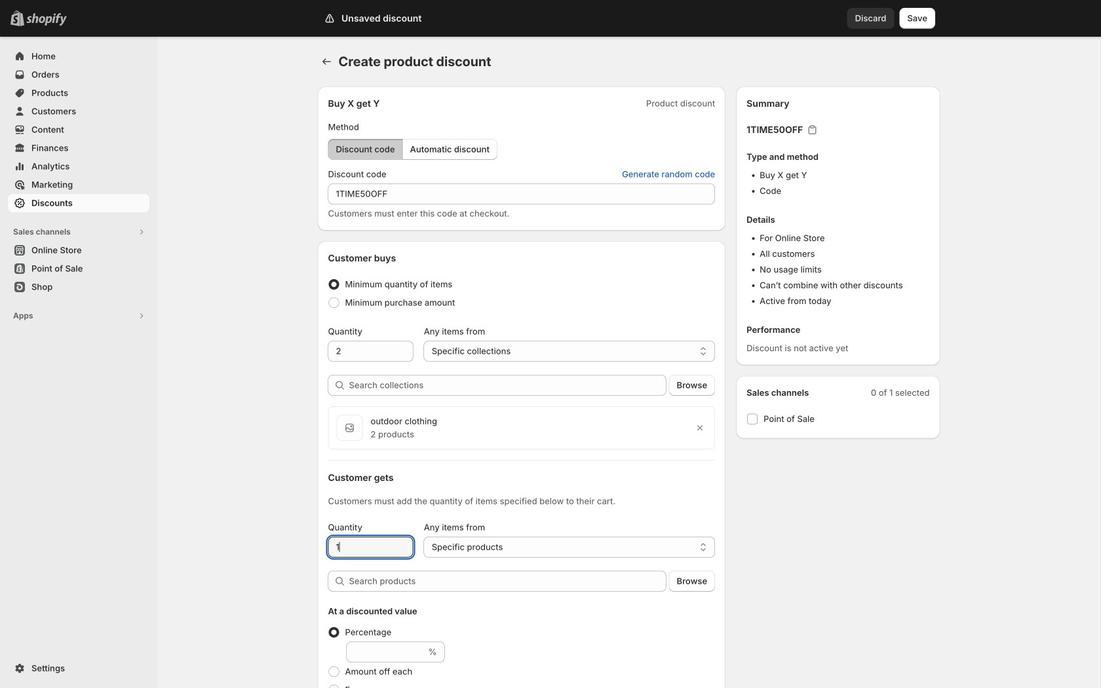 Task type: describe. For each thing, give the bounding box(es) containing it.
Search collections text field
[[349, 375, 666, 396]]

Search products text field
[[349, 571, 666, 592]]



Task type: locate. For each thing, give the bounding box(es) containing it.
None text field
[[328, 341, 413, 362]]

None text field
[[328, 184, 715, 205], [328, 537, 413, 558], [346, 642, 426, 663], [328, 184, 715, 205], [328, 537, 413, 558], [346, 642, 426, 663]]

shopify image
[[26, 13, 67, 26]]



Task type: vqa. For each thing, say whether or not it's contained in the screenshot.
SEARCH COLLECTIONS text box
yes



